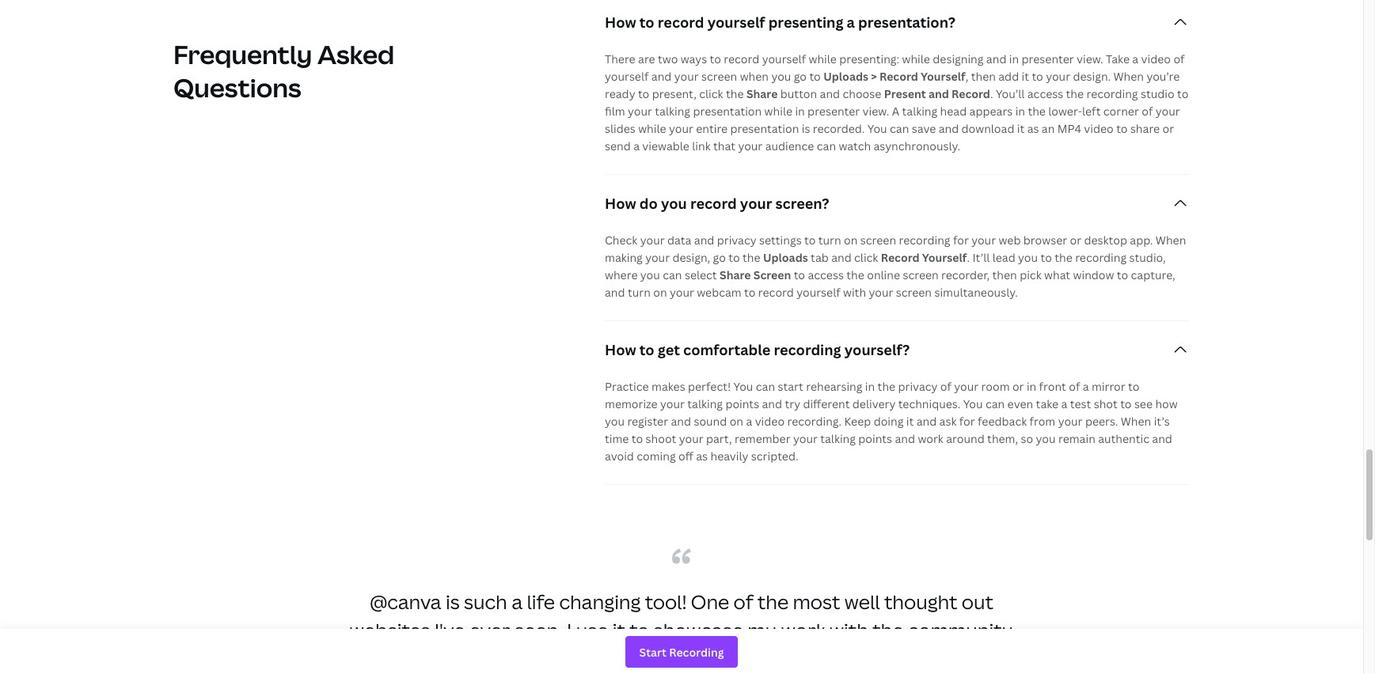 Task type: locate. For each thing, give the bounding box(es) containing it.
uploads tab and click record yourself
[[763, 250, 967, 265]]

on inside practice makes perfect! you can start rehearsing in the privacy of your room or in front of a mirror to memorize your talking points and try different delivery techniques. you can even take a test shot to see how you register and sound on a video recording. keep doing it and ask for feedback from your peers. when it's time to shoot your part, remember your talking points and work around them, so you remain authentic and avoid coming off as heavily scripted.
[[730, 414, 744, 429]]

different
[[803, 397, 850, 412]]

online
[[867, 268, 900, 283]]

talking down perfect!
[[688, 397, 723, 412]]

1 horizontal spatial uploads
[[824, 69, 869, 84]]

0 vertical spatial as
[[1028, 121, 1039, 136]]

are
[[638, 51, 655, 67]]

to inside dropdown button
[[640, 13, 655, 32]]

what
[[1044, 268, 1071, 283]]

check
[[605, 233, 638, 248]]

1 vertical spatial or
[[1070, 233, 1082, 248]]

for inside practice makes perfect! you can start rehearsing in the privacy of your room or in front of a mirror to memorize your talking points and try different delivery techniques. you can even take a test shot to see how you register and sound on a video recording. keep doing it and ask for feedback from your peers. when it's time to shoot your part, remember your talking points and work around them, so you remain authentic and avoid coming off as heavily scripted.
[[960, 414, 975, 429]]

0 vertical spatial then
[[971, 69, 996, 84]]

the inside . it'll lead you to the recording studio, where you can select
[[1055, 250, 1073, 265]]

1 horizontal spatial video
[[1084, 121, 1114, 136]]

1 horizontal spatial or
[[1070, 233, 1082, 248]]

and up design,
[[694, 233, 714, 248]]

memorize
[[605, 397, 658, 412]]

0 vertical spatial record
[[880, 69, 918, 84]]

0 horizontal spatial on
[[653, 285, 667, 300]]

1 horizontal spatial go
[[794, 69, 807, 84]]

1 horizontal spatial turn
[[819, 233, 841, 248]]

save
[[912, 121, 936, 136]]

to up share screen
[[729, 250, 740, 265]]

work
[[918, 432, 944, 447], [781, 618, 826, 644]]

window
[[1073, 268, 1114, 283]]

1 vertical spatial work
[[781, 618, 826, 644]]

1 horizontal spatial points
[[859, 432, 892, 447]]

keep
[[845, 414, 871, 429]]

@canva
[[370, 589, 441, 615]]

presenter up "recorded."
[[808, 104, 860, 119]]

studio,
[[1130, 250, 1166, 265]]

1 vertical spatial is
[[446, 589, 460, 615]]

1 vertical spatial privacy
[[898, 379, 938, 394]]

how inside dropdown button
[[605, 13, 636, 32]]

or inside practice makes perfect! you can start rehearsing in the privacy of your room or in front of a mirror to memorize your talking points and try different delivery techniques. you can even take a test shot to see how you register and sound on a video recording. keep doing it and ask for feedback from your peers. when it's time to shoot your part, remember your talking points and work around them, so you remain authentic and avoid coming off as heavily scripted.
[[1013, 379, 1024, 394]]

record up when
[[724, 51, 760, 67]]

a right take
[[1133, 51, 1139, 67]]

ready
[[605, 86, 635, 101]]

0 horizontal spatial access
[[808, 268, 844, 283]]

as inside practice makes perfect! you can start rehearsing in the privacy of your room or in front of a mirror to memorize your talking points and try different delivery techniques. you can even take a test shot to see how you register and sound on a video recording. keep doing it and ask for feedback from your peers. when it's time to shoot your part, remember your talking points and work around them, so you remain authentic and avoid coming off as heavily scripted.
[[696, 449, 708, 464]]

you right perfect!
[[734, 379, 753, 394]]

0 vertical spatial video
[[1141, 51, 1171, 67]]

presenter inside '. you'll access the recording studio to film your talking presentation while in presenter view. a talking head appears in the lower-left corner of your slides while your entire presentation is recorded. you can save and download it as an mp4 video to share or send a viewable link that your audience can watch asynchronously.'
[[808, 104, 860, 119]]

while up viewable
[[638, 121, 666, 136]]

making
[[605, 250, 643, 265]]

how to get comfortable recording yourself? button
[[605, 321, 1190, 378]]

2 horizontal spatial you
[[963, 397, 983, 412]]

well
[[845, 589, 880, 615]]

is up i've
[[446, 589, 460, 615]]

in down button
[[795, 104, 805, 119]]

2 vertical spatial for
[[719, 646, 747, 672]]

screen up the uploads tab and click record yourself
[[861, 233, 896, 248]]

head
[[940, 104, 967, 119]]

can down design,
[[663, 268, 682, 283]]

recorded.
[[813, 121, 865, 136]]

to down register
[[632, 432, 643, 447]]

presenter up design.
[[1022, 51, 1074, 67]]

2 vertical spatial on
[[730, 414, 744, 429]]

view. inside there are two ways to record yourself while presenting: while designing and in presenter view. take a video of yourself and your screen when you go to
[[1077, 51, 1104, 67]]

yourself
[[708, 13, 765, 32], [762, 51, 806, 67], [605, 69, 649, 84], [797, 285, 841, 300]]

0 vertical spatial uploads
[[824, 69, 869, 84]]

presentation up audience
[[730, 121, 799, 136]]

video up you're
[[1141, 51, 1171, 67]]

. inside '. you'll access the recording studio to film your talking presentation while in presenter view. a talking head appears in the lower-left corner of your slides while your entire presentation is recorded. you can save and download it as an mp4 video to share or send a viewable link that your audience can watch asynchronously.'
[[991, 86, 993, 101]]

for up recorder,
[[953, 233, 969, 248]]

privacy up share screen
[[717, 233, 757, 248]]

when inside , then add it to your design. when you're ready to present, click the
[[1114, 69, 1144, 84]]

click
[[699, 86, 723, 101], [854, 250, 878, 265]]

. left it'll
[[967, 250, 970, 265]]

how
[[605, 13, 636, 32], [605, 194, 636, 213], [605, 340, 636, 359]]

privacy up techniques.
[[898, 379, 938, 394]]

while
[[809, 51, 837, 67], [902, 51, 930, 67], [765, 104, 793, 119], [638, 121, 666, 136]]

2 vertical spatial how
[[605, 340, 636, 359]]

work down ask
[[918, 432, 944, 447]]

1 horizontal spatial is
[[802, 121, 810, 136]]

points
[[726, 397, 759, 412], [859, 432, 892, 447]]

can inside . it'll lead you to the recording studio, where you can select
[[663, 268, 682, 283]]

then inside , then add it to your design. when you're ready to present, click the
[[971, 69, 996, 84]]

1 vertical spatial view.
[[863, 104, 889, 119]]

when
[[740, 69, 769, 84]]

a left life
[[512, 589, 523, 615]]

work inside practice makes perfect! you can start rehearsing in the privacy of your room or in front of a mirror to memorize your talking points and try different delivery techniques. you can even take a test shot to see how you register and sound on a video recording. keep doing it and ask for feedback from your peers. when it's time to shoot your part, remember your talking points and work around them, so you remain authentic and avoid coming off as heavily scripted.
[[918, 432, 944, 447]]

access up lower-
[[1028, 86, 1064, 101]]

1 vertical spatial as
[[696, 449, 708, 464]]

record
[[880, 69, 918, 84], [952, 86, 991, 101], [881, 250, 920, 265]]

0 vertical spatial on
[[844, 233, 858, 248]]

watch
[[839, 139, 871, 154]]

0 horizontal spatial or
[[1013, 379, 1024, 394]]

practice makes perfect! you can start rehearsing in the privacy of your room or in front of a mirror to memorize your talking points and try different delivery techniques. you can even take a test shot to see how you register and sound on a video recording. keep doing it and ask for feedback from your peers. when it's time to shoot your part, remember your talking points and work around them, so you remain authentic and avoid coming off as heavily scripted.
[[605, 379, 1178, 464]]

1 horizontal spatial privacy
[[898, 379, 938, 394]]

go inside check your data and privacy settings to turn on screen recording for your web browser or desktop app. when making your design, go to the
[[713, 250, 726, 265]]

your left the data
[[640, 233, 665, 248]]

peers.
[[1086, 414, 1118, 429]]

designing
[[933, 51, 984, 67]]

1 horizontal spatial you
[[868, 121, 887, 136]]

2 vertical spatial record
[[881, 250, 920, 265]]

with inside to access the online screen recorder, then pick what window to capture, and turn on your webcam to record yourself with your screen simultaneously.
[[843, 285, 866, 300]]

how up practice
[[605, 340, 636, 359]]

view.
[[1077, 51, 1104, 67], [863, 104, 889, 119]]

changing
[[559, 589, 641, 615]]

the down well
[[873, 618, 904, 644]]

of
[[1174, 51, 1185, 67], [1142, 104, 1153, 119], [941, 379, 952, 394], [1069, 379, 1080, 394], [734, 589, 753, 615]]

work down most
[[781, 618, 826, 644]]

and inside to access the online screen recorder, then pick what window to capture, and turn on your webcam to record yourself with your screen simultaneously.
[[605, 285, 625, 300]]

0 vertical spatial with
[[843, 285, 866, 300]]

your inside there are two ways to record yourself while presenting: while designing and in presenter view. take a video of yourself and your screen when you go to
[[674, 69, 699, 84]]

and
[[987, 51, 1007, 67], [651, 69, 672, 84], [820, 86, 840, 101], [929, 86, 949, 101], [939, 121, 959, 136], [694, 233, 714, 248], [832, 250, 852, 265], [605, 285, 625, 300], [762, 397, 782, 412], [671, 414, 691, 429], [917, 414, 937, 429], [895, 432, 915, 447], [1152, 432, 1173, 447], [351, 646, 386, 672], [854, 646, 889, 672]]

or inside check your data and privacy settings to turn on screen recording for your web browser or desktop app. when making your design, go to the
[[1070, 233, 1082, 248]]

turn inside to access the online screen recorder, then pick what window to capture, and turn on your webcam to record yourself with your screen simultaneously.
[[628, 285, 651, 300]]

1 vertical spatial when
[[1156, 233, 1186, 248]]

can down the room
[[986, 397, 1005, 412]]

video inside '. you'll access the recording studio to film your talking presentation while in presenter view. a talking head appears in the lower-left corner of your slides while your entire presentation is recorded. you can save and download it as an mp4 video to share or send a viewable link that your audience can watch asynchronously.'
[[1084, 121, 1114, 136]]

. up appears
[[991, 86, 993, 101]]

presentation up entire
[[693, 104, 762, 119]]

questions
[[173, 70, 301, 105]]

one
[[691, 589, 729, 615]]

to up are
[[640, 13, 655, 32]]

1 vertical spatial turn
[[628, 285, 651, 300]]

comfortable
[[683, 340, 771, 359]]

presenter for while
[[808, 104, 860, 119]]

0 horizontal spatial view.
[[863, 104, 889, 119]]

2 horizontal spatial on
[[844, 233, 858, 248]]

recording inside '. you'll access the recording studio to film your talking presentation while in presenter view. a talking head appears in the lower-left corner of your slides while your entire presentation is recorded. you can save and download it as an mp4 video to share or send a viewable link that your audience can watch asynchronously.'
[[1087, 86, 1138, 101]]

and up shoot
[[671, 414, 691, 429]]

1 vertical spatial record
[[952, 86, 991, 101]]

in inside there are two ways to record yourself while presenting: while designing and in presenter view. take a video of yourself and your screen when you go to
[[1009, 51, 1019, 67]]

1 horizontal spatial work
[[918, 432, 944, 447]]

1 how from the top
[[605, 13, 636, 32]]

your inside dropdown button
[[740, 194, 772, 213]]

view. down 'share button and choose present and record'
[[863, 104, 889, 119]]

screen
[[754, 268, 791, 283]]

1 vertical spatial points
[[859, 432, 892, 447]]

2 vertical spatial video
[[755, 414, 785, 429]]

uploads for uploads > record yourself
[[824, 69, 869, 84]]

presenting
[[769, 13, 844, 32]]

scripted.
[[751, 449, 799, 464]]

see
[[1135, 397, 1153, 412]]

presenter inside there are two ways to record yourself while presenting: while designing and in presenter view. take a video of yourself and your screen when you go to
[[1022, 51, 1074, 67]]

0 horizontal spatial uploads
[[763, 250, 808, 265]]

to left see
[[1121, 397, 1132, 412]]

0 horizontal spatial as
[[696, 449, 708, 464]]

work inside @canva is such a life changing tool! one of the most well thought out websites i've ever seen. i use it to showcase my work with the community and it never ceases to amaze me! kudos for all the love and effort you'
[[781, 618, 826, 644]]

or right share
[[1163, 121, 1174, 136]]

presenting:
[[840, 51, 900, 67]]

recording up corner
[[1087, 86, 1138, 101]]

0 vertical spatial presenter
[[1022, 51, 1074, 67]]

to down browser in the top right of the page
[[1041, 250, 1052, 265]]

for up around
[[960, 414, 975, 429]]

yourself down designing
[[921, 69, 966, 84]]

your left the room
[[954, 379, 979, 394]]

1 vertical spatial yourself
[[922, 250, 967, 265]]

0 vertical spatial share
[[747, 86, 778, 101]]

a inside there are two ways to record yourself while presenting: while designing and in presenter view. take a video of yourself and your screen when you go to
[[1133, 51, 1139, 67]]

mirror
[[1092, 379, 1126, 394]]

1 vertical spatial .
[[967, 250, 970, 265]]

corner
[[1104, 104, 1139, 119]]

your left design.
[[1046, 69, 1071, 84]]

0 horizontal spatial go
[[713, 250, 726, 265]]

2 horizontal spatial or
[[1163, 121, 1174, 136]]

makes
[[652, 379, 685, 394]]

recording
[[1087, 86, 1138, 101], [899, 233, 951, 248], [1075, 250, 1127, 265], [774, 340, 841, 359]]

to down seen.
[[531, 646, 551, 672]]

0 vertical spatial work
[[918, 432, 944, 447]]

of up you're
[[1174, 51, 1185, 67]]

0 vertical spatial click
[[699, 86, 723, 101]]

1 vertical spatial access
[[808, 268, 844, 283]]

how do you record your screen?
[[605, 194, 829, 213]]

the up share screen
[[743, 250, 761, 265]]

0 vertical spatial .
[[991, 86, 993, 101]]

of up techniques.
[[941, 379, 952, 394]]

start
[[778, 379, 804, 394]]

1 vertical spatial for
[[960, 414, 975, 429]]

1 vertical spatial on
[[653, 285, 667, 300]]

1 horizontal spatial as
[[1028, 121, 1039, 136]]

and down websites
[[351, 646, 386, 672]]

love
[[812, 646, 850, 672]]

yourself inside dropdown button
[[708, 13, 765, 32]]

1 vertical spatial share
[[720, 268, 751, 283]]

appears
[[970, 104, 1013, 119]]

@canva is such a life changing tool! one of the most well thought out websites i've ever seen. i use it to showcase my work with the community and it never ceases to amaze me! kudos for all the love and effort you'
[[350, 589, 1014, 675]]

tool!
[[645, 589, 687, 615]]

then right ,
[[971, 69, 996, 84]]

of up share
[[1142, 104, 1153, 119]]

turn inside check your data and privacy settings to turn on screen recording for your web browser or desktop app. when making your design, go to the
[[819, 233, 841, 248]]

your down makes
[[660, 397, 685, 412]]

2 vertical spatial or
[[1013, 379, 1024, 394]]

view. inside '. you'll access the recording studio to film your talking presentation while in presenter view. a talking head appears in the lower-left corner of your slides while your entire presentation is recorded. you can save and download it as an mp4 video to share or send a viewable link that your audience can watch asynchronously.'
[[863, 104, 889, 119]]

the up what
[[1055, 250, 1073, 265]]

them,
[[987, 432, 1018, 447]]

community
[[908, 618, 1014, 644]]

app.
[[1130, 233, 1153, 248]]

1 horizontal spatial access
[[1028, 86, 1064, 101]]

0 vertical spatial points
[[726, 397, 759, 412]]

0 horizontal spatial click
[[699, 86, 723, 101]]

to
[[640, 13, 655, 32], [710, 51, 721, 67], [810, 69, 821, 84], [1032, 69, 1043, 84], [638, 86, 650, 101], [1177, 86, 1189, 101], [1117, 121, 1128, 136], [805, 233, 816, 248], [729, 250, 740, 265], [1041, 250, 1052, 265], [794, 268, 805, 283], [1117, 268, 1128, 283], [744, 285, 756, 300], [640, 340, 655, 359], [1128, 379, 1140, 394], [1121, 397, 1132, 412], [632, 432, 643, 447], [630, 618, 649, 644], [531, 646, 551, 672]]

1 vertical spatial presenter
[[808, 104, 860, 119]]

a left test
[[1061, 397, 1068, 412]]

in down you'll
[[1016, 104, 1025, 119]]

view. for take
[[1077, 51, 1104, 67]]

0 horizontal spatial video
[[755, 414, 785, 429]]

record inside dropdown button
[[690, 194, 737, 213]]

0 vertical spatial is
[[802, 121, 810, 136]]

time
[[605, 432, 629, 447]]

click up entire
[[699, 86, 723, 101]]

2 vertical spatial when
[[1121, 414, 1152, 429]]

uploads
[[824, 69, 869, 84], [763, 250, 808, 265]]

recording up start
[[774, 340, 841, 359]]

it'll
[[973, 250, 990, 265]]

. inside . it'll lead you to the recording studio, where you can select
[[967, 250, 970, 265]]

0 horizontal spatial .
[[967, 250, 970, 265]]

1 horizontal spatial view.
[[1077, 51, 1104, 67]]

when inside check your data and privacy settings to turn on screen recording for your web browser or desktop app. when making your design, go to the
[[1156, 233, 1186, 248]]

2 horizontal spatial video
[[1141, 51, 1171, 67]]

recording inside how to get comfortable recording yourself? dropdown button
[[774, 340, 841, 359]]

a up test
[[1083, 379, 1089, 394]]

yourself up recorder,
[[922, 250, 967, 265]]

0 vertical spatial or
[[1163, 121, 1174, 136]]

1 horizontal spatial .
[[991, 86, 993, 101]]

a
[[847, 13, 855, 32], [1133, 51, 1139, 67], [634, 139, 640, 154], [1083, 379, 1089, 394], [1061, 397, 1068, 412], [746, 414, 752, 429], [512, 589, 523, 615]]

2 how from the top
[[605, 194, 636, 213]]

it inside practice makes perfect! you can start rehearsing in the privacy of your room or in front of a mirror to memorize your talking points and try different delivery techniques. you can even take a test shot to see how you register and sound on a video recording. keep doing it and ask for feedback from your peers. when it's time to shoot your part, remember your talking points and work around them, so you remain authentic and avoid coming off as heavily scripted.
[[906, 414, 914, 429]]

with down well
[[830, 618, 868, 644]]

share down when
[[747, 86, 778, 101]]

3 how from the top
[[605, 340, 636, 359]]

video down left
[[1084, 121, 1114, 136]]

a up presenting:
[[847, 13, 855, 32]]

1 vertical spatial go
[[713, 250, 726, 265]]

or left desktop
[[1070, 233, 1082, 248]]

shot
[[1094, 397, 1118, 412]]

0 vertical spatial when
[[1114, 69, 1144, 84]]

and right tab
[[832, 250, 852, 265]]

1 vertical spatial video
[[1084, 121, 1114, 136]]

recording.
[[787, 414, 842, 429]]

when up studio,
[[1156, 233, 1186, 248]]

0 vertical spatial how
[[605, 13, 636, 32]]

1 vertical spatial with
[[830, 618, 868, 644]]

mp4
[[1058, 121, 1082, 136]]

on inside to access the online screen recorder, then pick what window to capture, and turn on your webcam to record yourself with your screen simultaneously.
[[653, 285, 667, 300]]

0 vertical spatial privacy
[[717, 233, 757, 248]]

it right 'add' on the right top of the page
[[1022, 69, 1029, 84]]

how up the there at the top of page
[[605, 13, 636, 32]]

0 horizontal spatial privacy
[[717, 233, 757, 248]]

the inside , then add it to your design. when you're ready to present, click the
[[726, 86, 744, 101]]

1 horizontal spatial on
[[730, 414, 744, 429]]

try
[[785, 397, 801, 412]]

0 vertical spatial view.
[[1077, 51, 1104, 67]]

as inside '. you'll access the recording studio to film your talking presentation while in presenter view. a talking head appears in the lower-left corner of your slides while your entire presentation is recorded. you can save and download it as an mp4 video to share or send a viewable link that your audience can watch asynchronously.'
[[1028, 121, 1039, 136]]

1 vertical spatial how
[[605, 194, 636, 213]]

0 horizontal spatial turn
[[628, 285, 651, 300]]

0 vertical spatial go
[[794, 69, 807, 84]]

0 vertical spatial access
[[1028, 86, 1064, 101]]

studio
[[1141, 86, 1175, 101]]

in up delivery
[[865, 379, 875, 394]]

2 vertical spatial you
[[963, 397, 983, 412]]

is up audience
[[802, 121, 810, 136]]

me!
[[619, 646, 653, 672]]

how for how to get comfortable recording yourself?
[[605, 340, 636, 359]]

to right 'add' on the right top of the page
[[1032, 69, 1043, 84]]

0 horizontal spatial is
[[446, 589, 460, 615]]

0 vertical spatial you
[[868, 121, 887, 136]]

to up see
[[1128, 379, 1140, 394]]

0 vertical spatial for
[[953, 233, 969, 248]]

0 horizontal spatial work
[[781, 618, 826, 644]]

screen down online
[[896, 285, 932, 300]]

uploads up the choose
[[824, 69, 869, 84]]

it left an
[[1017, 121, 1025, 136]]

1 horizontal spatial click
[[854, 250, 878, 265]]

the
[[726, 86, 744, 101], [1066, 86, 1084, 101], [1028, 104, 1046, 119], [743, 250, 761, 265], [1055, 250, 1073, 265], [847, 268, 865, 283], [878, 379, 896, 394], [758, 589, 789, 615], [873, 618, 904, 644], [776, 646, 808, 672]]

when
[[1114, 69, 1144, 84], [1156, 233, 1186, 248], [1121, 414, 1152, 429]]

or inside '. you'll access the recording studio to film your talking presentation while in presenter view. a talking head appears in the lower-left corner of your slides while your entire presentation is recorded. you can save and download it as an mp4 video to share or send a viewable link that your audience can watch asynchronously.'
[[1163, 121, 1174, 136]]

amaze
[[556, 646, 615, 672]]

turn
[[819, 233, 841, 248], [628, 285, 651, 300]]

recording down desktop
[[1075, 250, 1127, 265]]

your up settings
[[740, 194, 772, 213]]

an
[[1042, 121, 1055, 136]]

access inside '. you'll access the recording studio to film your talking presentation while in presenter view. a talking head appears in the lower-left corner of your slides while your entire presentation is recorded. you can save and download it as an mp4 video to share or send a viewable link that your audience can watch asynchronously.'
[[1028, 86, 1064, 101]]

viewable
[[642, 139, 690, 154]]

1 vertical spatial then
[[993, 268, 1017, 283]]

lower-
[[1049, 104, 1082, 119]]

when down see
[[1121, 414, 1152, 429]]

is inside @canva is such a life changing tool! one of the most well thought out websites i've ever seen. i use it to showcase my work with the community and it never ceases to amaze me! kudos for all the love and effort you'
[[446, 589, 460, 615]]

such
[[464, 589, 507, 615]]

or
[[1163, 121, 1174, 136], [1070, 233, 1082, 248], [1013, 379, 1024, 394]]

1 vertical spatial uploads
[[763, 250, 808, 265]]

go
[[794, 69, 807, 84], [713, 250, 726, 265]]

0 horizontal spatial you
[[734, 379, 753, 394]]

0 vertical spatial turn
[[819, 233, 841, 248]]

yourself
[[921, 69, 966, 84], [922, 250, 967, 265]]

1 horizontal spatial presenter
[[1022, 51, 1074, 67]]

on inside check your data and privacy settings to turn on screen recording for your web browser or desktop app. when making your design, go to the
[[844, 233, 858, 248]]

go up button
[[794, 69, 807, 84]]

your
[[674, 69, 699, 84], [1046, 69, 1071, 84], [628, 104, 652, 119], [1156, 104, 1180, 119], [669, 121, 694, 136], [738, 139, 763, 154], [740, 194, 772, 213], [640, 233, 665, 248], [972, 233, 996, 248], [645, 250, 670, 265], [670, 285, 694, 300], [869, 285, 893, 300], [954, 379, 979, 394], [660, 397, 685, 412], [1058, 414, 1083, 429], [679, 432, 704, 447], [793, 432, 818, 447]]

in up 'add' on the right top of the page
[[1009, 51, 1019, 67]]

to inside dropdown button
[[640, 340, 655, 359]]

ask
[[940, 414, 957, 429]]

screen?
[[776, 194, 829, 213]]

your down "ways"
[[674, 69, 699, 84]]

take
[[1106, 51, 1130, 67]]

0 horizontal spatial presenter
[[808, 104, 860, 119]]



Task type: vqa. For each thing, say whether or not it's contained in the screenshot.
6 filter options selected element
no



Task type: describe. For each thing, give the bounding box(es) containing it.
go inside there are two ways to record yourself while presenting: while designing and in presenter view. take a video of yourself and your screen when you go to
[[794, 69, 807, 84]]

then inside to access the online screen recorder, then pick what window to capture, and turn on your webcam to record yourself with your screen simultaneously.
[[993, 268, 1017, 283]]

your down online
[[869, 285, 893, 300]]

of up test
[[1069, 379, 1080, 394]]

and down techniques.
[[917, 414, 937, 429]]

and down two
[[651, 69, 672, 84]]

>
[[871, 69, 877, 84]]

asynchronously.
[[874, 139, 961, 154]]

web
[[999, 233, 1021, 248]]

you down from
[[1036, 432, 1056, 447]]

a up remember
[[746, 414, 752, 429]]

yourself inside to access the online screen recorder, then pick what window to capture, and turn on your webcam to record yourself with your screen simultaneously.
[[797, 285, 841, 300]]

the up lower-
[[1066, 86, 1084, 101]]

recording inside . it'll lead you to the recording studio, where you can select
[[1075, 250, 1127, 265]]

your down studio at the right of the page
[[1156, 104, 1180, 119]]

it's
[[1154, 414, 1170, 429]]

test
[[1070, 397, 1091, 412]]

video inside practice makes perfect! you can start rehearsing in the privacy of your room or in front of a mirror to memorize your talking points and try different delivery techniques. you can even take a test shot to see how you register and sound on a video recording. keep doing it and ask for feedback from your peers. when it's time to shoot your part, remember your talking points and work around them, so you remain authentic and avoid coming off as heavily scripted.
[[755, 414, 785, 429]]

data
[[668, 233, 692, 248]]

it inside '. you'll access the recording studio to film your talking presentation while in presenter view. a talking head appears in the lower-left corner of your slides while your entire presentation is recorded. you can save and download it as an mp4 video to share or send a viewable link that your audience can watch asynchronously.'
[[1017, 121, 1025, 136]]

of inside there are two ways to record yourself while presenting: while designing and in presenter view. take a video of yourself and your screen when you go to
[[1174, 51, 1185, 67]]

of inside '. you'll access the recording studio to film your talking presentation while in presenter view. a talking head appears in the lower-left corner of your slides while your entire presentation is recorded. you can save and download it as an mp4 video to share or send a viewable link that your audience can watch asynchronously.'
[[1142, 104, 1153, 119]]

even
[[1008, 397, 1033, 412]]

most
[[793, 589, 840, 615]]

share for share button and choose present and record
[[747, 86, 778, 101]]

share
[[1131, 121, 1160, 136]]

,
[[966, 69, 969, 84]]

take
[[1036, 397, 1059, 412]]

. for you'll
[[991, 86, 993, 101]]

remain
[[1059, 432, 1096, 447]]

share for share screen
[[720, 268, 751, 283]]

quotation mark image
[[672, 549, 691, 565]]

front
[[1039, 379, 1066, 394]]

to inside . it'll lead you to the recording studio, where you can select
[[1041, 250, 1052, 265]]

present
[[884, 86, 926, 101]]

rehearsing
[[806, 379, 863, 394]]

and inside '. you'll access the recording studio to film your talking presentation while in presenter view. a talking head appears in the lower-left corner of your slides while your entire presentation is recorded. you can save and download it as an mp4 video to share or send a viewable link that your audience can watch asynchronously.'
[[939, 121, 959, 136]]

asked
[[317, 37, 395, 71]]

techniques.
[[898, 397, 961, 412]]

your down the data
[[645, 250, 670, 265]]

presentation?
[[858, 13, 956, 32]]

your right film
[[628, 104, 652, 119]]

a inside @canva is such a life changing tool! one of the most well thought out websites i've ever seen. i use it to showcase my work with the community and it never ceases to amaze me! kudos for all the love and effort you'
[[512, 589, 523, 615]]

1 vertical spatial presentation
[[730, 121, 799, 136]]

you inside dropdown button
[[661, 194, 687, 213]]

screen inside there are two ways to record yourself while presenting: while designing and in presenter view. take a video of yourself and your screen when you go to
[[702, 69, 737, 84]]

never
[[407, 646, 460, 672]]

can down "recorded."
[[817, 139, 836, 154]]

it inside , then add it to your design. when you're ready to present, click the
[[1022, 69, 1029, 84]]

ever
[[469, 618, 511, 644]]

your up off
[[679, 432, 704, 447]]

perfect!
[[688, 379, 731, 394]]

your up viewable
[[669, 121, 694, 136]]

how for how to record yourself presenting a presentation?
[[605, 13, 636, 32]]

0 horizontal spatial points
[[726, 397, 759, 412]]

0 vertical spatial presentation
[[693, 104, 762, 119]]

. it'll lead you to the recording studio, where you can select
[[605, 250, 1166, 283]]

there
[[605, 51, 636, 67]]

screen inside check your data and privacy settings to turn on screen recording for your web browser or desktop app. when making your design, go to the
[[861, 233, 896, 248]]

of inside @canva is such a life changing tool! one of the most well thought out websites i've ever seen. i use it to showcase my work with the community and it never ceases to amaze me! kudos for all the love and effort you'
[[734, 589, 753, 615]]

thought
[[884, 589, 958, 615]]

and right love
[[854, 646, 889, 672]]

your down select
[[670, 285, 694, 300]]

to right screen
[[794, 268, 805, 283]]

talking down present,
[[655, 104, 690, 119]]

for inside @canva is such a life changing tool! one of the most well thought out websites i've ever seen. i use it to showcase my work with the community and it never ceases to amaze me! kudos for all the love and effort you'
[[719, 646, 747, 672]]

and right button
[[820, 86, 840, 101]]

entire
[[696, 121, 728, 136]]

with inside @canva is such a life changing tool! one of the most well thought out websites i've ever seen. i use it to showcase my work with the community and it never ceases to amaze me! kudos for all the love and effort you'
[[830, 618, 868, 644]]

left
[[1082, 104, 1101, 119]]

your up remain
[[1058, 414, 1083, 429]]

out
[[962, 589, 994, 615]]

send
[[605, 139, 631, 154]]

it down websites
[[390, 646, 403, 672]]

access inside to access the online screen recorder, then pick what window to capture, and turn on your webcam to record yourself with your screen simultaneously.
[[808, 268, 844, 283]]

privacy inside practice makes perfect! you can start rehearsing in the privacy of your room or in front of a mirror to memorize your talking points and try different delivery techniques. you can even take a test shot to see how you register and sound on a video recording. keep doing it and ask for feedback from your peers. when it's time to shoot your part, remember your talking points and work around them, so you remain authentic and avoid coming off as heavily scripted.
[[898, 379, 938, 394]]

. for it'll
[[967, 250, 970, 265]]

remember
[[735, 432, 791, 447]]

can down a
[[890, 121, 909, 136]]

privacy inside check your data and privacy settings to turn on screen recording for your web browser or desktop app. when making your design, go to the
[[717, 233, 757, 248]]

is inside '. you'll access the recording studio to film your talking presentation while in presenter view. a talking head appears in the lower-left corner of your slides while your entire presentation is recorded. you can save and download it as an mp4 video to share or send a viewable link that your audience can watch asynchronously.'
[[802, 121, 810, 136]]

off
[[679, 449, 694, 464]]

your right that
[[738, 139, 763, 154]]

to up tab
[[805, 233, 816, 248]]

and down the it's
[[1152, 432, 1173, 447]]

a inside '. you'll access the recording studio to film your talking presentation while in presenter view. a talking head appears in the lower-left corner of your slides while your entire presentation is recorded. you can save and download it as an mp4 video to share or send a viewable link that your audience can watch asynchronously.'
[[634, 139, 640, 154]]

part,
[[706, 432, 732, 447]]

you up 'time'
[[605, 414, 625, 429]]

recorder,
[[942, 268, 990, 283]]

to right studio at the right of the page
[[1177, 86, 1189, 101]]

your down the recording.
[[793, 432, 818, 447]]

to access the online screen recorder, then pick what window to capture, and turn on your webcam to record yourself with your screen simultaneously.
[[605, 268, 1176, 300]]

how to get comfortable recording yourself?
[[605, 340, 910, 359]]

and inside check your data and privacy settings to turn on screen recording for your web browser or desktop app. when making your design, go to the
[[694, 233, 714, 248]]

your up it'll
[[972, 233, 996, 248]]

to down share screen
[[744, 285, 756, 300]]

to right "ready"
[[638, 86, 650, 101]]

how to record yourself presenting a presentation? button
[[605, 0, 1190, 51]]

heavily
[[711, 449, 749, 464]]

button
[[781, 86, 817, 101]]

in up "even"
[[1027, 379, 1037, 394]]

you inside '. you'll access the recording studio to film your talking presentation while in presenter view. a talking head appears in the lower-left corner of your slides while your entire presentation is recorded. you can save and download it as an mp4 video to share or send a viewable link that your audience can watch asynchronously.'
[[868, 121, 887, 136]]

kudos
[[657, 646, 715, 672]]

desktop
[[1084, 233, 1128, 248]]

to up me!
[[630, 618, 649, 644]]

video inside there are two ways to record yourself while presenting: while designing and in presenter view. take a video of yourself and your screen when you go to
[[1141, 51, 1171, 67]]

record inside there are two ways to record yourself while presenting: while designing and in presenter view. take a video of yourself and your screen when you go to
[[724, 51, 760, 67]]

ways
[[681, 51, 707, 67]]

and down the doing
[[895, 432, 915, 447]]

from
[[1030, 414, 1056, 429]]

the inside to access the online screen recorder, then pick what window to capture, and turn on your webcam to record yourself with your screen simultaneously.
[[847, 268, 865, 283]]

websites
[[350, 618, 430, 644]]

capture,
[[1131, 268, 1176, 283]]

that
[[713, 139, 736, 154]]

record inside to access the online screen recorder, then pick what window to capture, and turn on your webcam to record yourself with your screen simultaneously.
[[758, 285, 794, 300]]

click inside , then add it to your design. when you're ready to present, click the
[[699, 86, 723, 101]]

how for how do you record your screen?
[[605, 194, 636, 213]]

screen down check your data and privacy settings to turn on screen recording for your web browser or desktop app. when making your design, go to the
[[903, 268, 939, 283]]

choose
[[843, 86, 882, 101]]

0 vertical spatial yourself
[[921, 69, 966, 84]]

record inside dropdown button
[[658, 13, 704, 32]]

and left try
[[762, 397, 782, 412]]

the inside practice makes perfect! you can start rehearsing in the privacy of your room or in front of a mirror to memorize your talking points and try different delivery techniques. you can even take a test shot to see how you register and sound on a video recording. keep doing it and ask for feedback from your peers. when it's time to shoot your part, remember your talking points and work around them, so you remain authentic and avoid coming off as heavily scripted.
[[878, 379, 896, 394]]

design,
[[673, 250, 710, 265]]

register
[[627, 414, 668, 429]]

the up my on the bottom
[[758, 589, 789, 615]]

you right where
[[640, 268, 660, 283]]

the inside check your data and privacy settings to turn on screen recording for your web browser or desktop app. when making your design, go to the
[[743, 250, 761, 265]]

to down corner
[[1117, 121, 1128, 136]]

room
[[982, 379, 1010, 394]]

shoot
[[646, 432, 676, 447]]

the right all
[[776, 646, 808, 672]]

you're
[[1147, 69, 1180, 84]]

. you'll access the recording studio to film your talking presentation while in presenter view. a talking head appears in the lower-left corner of your slides while your entire presentation is recorded. you can save and download it as an mp4 video to share or send a viewable link that your audience can watch asynchronously.
[[605, 86, 1189, 154]]

i
[[567, 618, 572, 644]]

the up an
[[1028, 104, 1046, 119]]

1 vertical spatial click
[[854, 250, 878, 265]]

for inside check your data and privacy settings to turn on screen recording for your web browser or desktop app. when making your design, go to the
[[953, 233, 969, 248]]

while up uploads > record yourself
[[902, 51, 930, 67]]

it right use
[[613, 618, 625, 644]]

there are two ways to record yourself while presenting: while designing and in presenter view. take a video of yourself and your screen when you go to
[[605, 51, 1185, 84]]

to up button
[[810, 69, 821, 84]]

check your data and privacy settings to turn on screen recording for your web browser or desktop app. when making your design, go to the
[[605, 233, 1186, 265]]

your inside , then add it to your design. when you're ready to present, click the
[[1046, 69, 1071, 84]]

can left start
[[756, 379, 775, 394]]

pick
[[1020, 268, 1042, 283]]

share button and choose present and record
[[747, 86, 991, 101]]

you'll
[[996, 86, 1025, 101]]

yourself?
[[845, 340, 910, 359]]

when inside practice makes perfect! you can start rehearsing in the privacy of your room or in front of a mirror to memorize your talking points and try different delivery techniques. you can even take a test shot to see how you register and sound on a video recording. keep doing it and ask for feedback from your peers. when it's time to shoot your part, remember your talking points and work around them, so you remain authentic and avoid coming off as heavily scripted.
[[1121, 414, 1152, 429]]

presenter for and
[[1022, 51, 1074, 67]]

to right window
[[1117, 268, 1128, 283]]

frequently asked questions
[[173, 37, 395, 105]]

and up 'add' on the right top of the page
[[987, 51, 1007, 67]]

to right "ways"
[[710, 51, 721, 67]]

where
[[605, 268, 638, 283]]

feedback
[[978, 414, 1027, 429]]

uploads > record yourself
[[824, 69, 966, 84]]

add
[[999, 69, 1019, 84]]

simultaneously.
[[935, 285, 1018, 300]]

share screen
[[720, 268, 791, 283]]

two
[[658, 51, 678, 67]]

recording inside check your data and privacy settings to turn on screen recording for your web browser or desktop app. when making your design, go to the
[[899, 233, 951, 248]]

while down button
[[765, 104, 793, 119]]

life
[[527, 589, 555, 615]]

talking up save
[[902, 104, 938, 119]]

you inside there are two ways to record yourself while presenting: while designing and in presenter view. take a video of yourself and your screen when you go to
[[772, 69, 791, 84]]

you up pick
[[1018, 250, 1038, 265]]

delivery
[[853, 397, 896, 412]]

film
[[605, 104, 625, 119]]

view. for a
[[863, 104, 889, 119]]

a inside dropdown button
[[847, 13, 855, 32]]

while down presenting
[[809, 51, 837, 67]]

uploads for uploads tab and click record yourself
[[763, 250, 808, 265]]

talking down keep
[[821, 432, 856, 447]]

do
[[640, 194, 658, 213]]

and up head
[[929, 86, 949, 101]]

coming
[[637, 449, 676, 464]]

1 vertical spatial you
[[734, 379, 753, 394]]

get
[[658, 340, 680, 359]]



